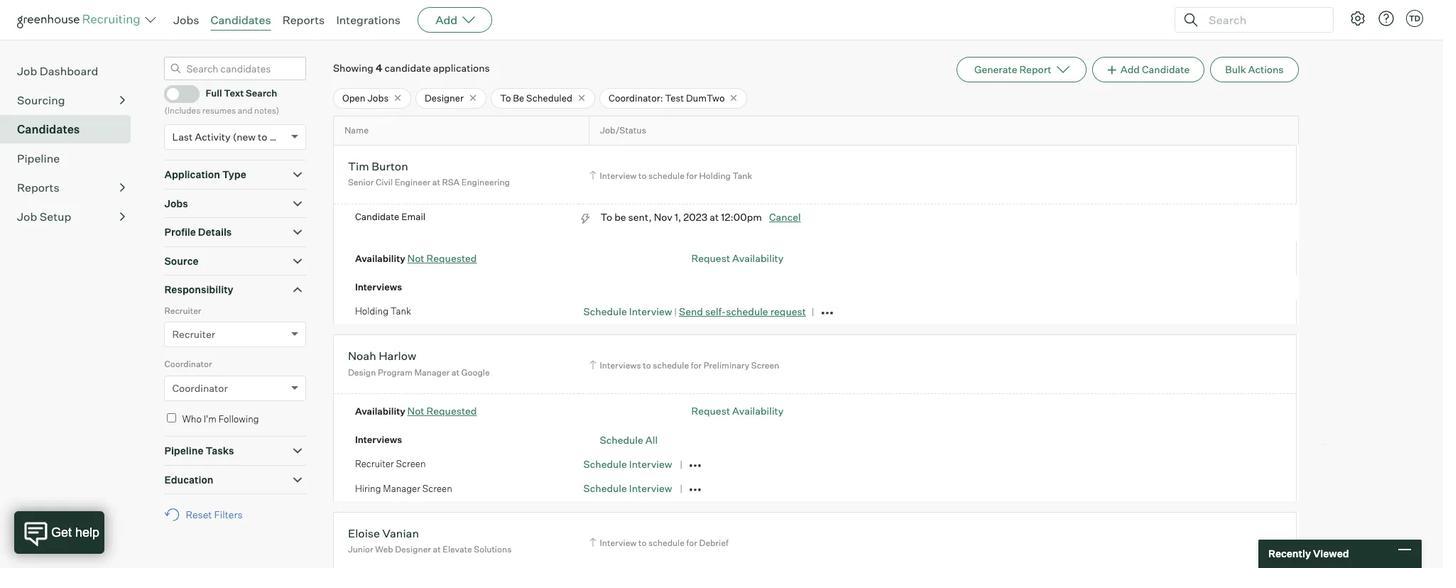 Task type: describe. For each thing, give the bounding box(es) containing it.
email
[[401, 211, 426, 222]]

open jobs
[[342, 92, 389, 103]]

last activity (new to old) option
[[172, 131, 288, 143]]

details
[[198, 226, 232, 238]]

tasks
[[206, 445, 234, 457]]

candidate reports are now available! apply filters and select "view in app" element
[[957, 57, 1086, 82]]

td
[[1409, 13, 1421, 23]]

schedule interview for recruiter screen
[[583, 458, 672, 470]]

jobs link
[[173, 13, 199, 27]]

availability not requested for 2nd not requested "dropdown button" from the top of the page
[[355, 405, 477, 417]]

education
[[164, 473, 213, 486]]

1 horizontal spatial holding
[[699, 170, 731, 181]]

application type
[[164, 168, 246, 181]]

1 vertical spatial interviews
[[600, 360, 641, 371]]

add for add candidate
[[1121, 63, 1140, 75]]

generate report
[[974, 63, 1051, 75]]

schedule all link
[[600, 434, 658, 446]]

text
[[224, 88, 244, 99]]

candidate email
[[355, 211, 426, 222]]

noah harlow link
[[348, 349, 416, 365]]

pipeline for pipeline
[[17, 151, 60, 165]]

coordinator:
[[609, 92, 663, 103]]

debrief
[[699, 537, 728, 548]]

job dashboard link
[[17, 62, 125, 79]]

Search text field
[[1205, 10, 1320, 30]]

senior
[[348, 177, 374, 188]]

availability down 12:00pm
[[732, 252, 784, 265]]

schedule for schedule interview link related to harlow
[[583, 483, 627, 495]]

0 horizontal spatial reports link
[[17, 179, 125, 196]]

sourcing link
[[17, 91, 125, 108]]

name
[[344, 125, 369, 136]]

actions
[[1248, 63, 1284, 75]]

schedule left request
[[726, 305, 768, 317]]

1 vertical spatial recruiter
[[172, 328, 215, 340]]

1 horizontal spatial candidates
[[211, 13, 271, 27]]

showing 4 candidate applications
[[333, 62, 490, 74]]

0 vertical spatial recruiter
[[164, 305, 201, 316]]

1 vertical spatial manager
[[383, 483, 420, 494]]

send
[[679, 305, 703, 317]]

1 not requested button from the top
[[407, 252, 477, 265]]

job setup
[[17, 209, 71, 223]]

availability down preliminary on the bottom
[[732, 405, 784, 417]]

generate report button
[[957, 57, 1086, 82]]

tim burton link
[[348, 159, 408, 175]]

full
[[206, 88, 222, 99]]

manager inside noah harlow design program manager at google
[[414, 367, 450, 378]]

integrations
[[336, 13, 401, 27]]

tim burton senior civil engineer at rsa engineering
[[348, 159, 510, 188]]

following
[[218, 413, 259, 424]]

request for first not requested "dropdown button"
[[691, 252, 730, 265]]

generate
[[974, 63, 1017, 75]]

(50)
[[17, 26, 38, 38]]

request availability button for first not requested "dropdown button"
[[691, 252, 784, 265]]

profile
[[164, 226, 196, 238]]

not for first not requested "dropdown button"
[[407, 252, 424, 265]]

1 horizontal spatial reports
[[282, 13, 325, 27]]

1 vertical spatial jobs
[[367, 92, 389, 103]]

requested for 2nd not requested "dropdown button" from the top of the page
[[427, 405, 477, 417]]

hiring manager screen
[[355, 483, 452, 494]]

to for interview to schedule for debrief
[[639, 537, 647, 548]]

coordinator: test dumtwo
[[609, 92, 725, 103]]

integrations link
[[336, 13, 401, 27]]

to be sent, nov 1, 2023 at 12:00pm cancel
[[601, 211, 801, 223]]

sent,
[[628, 211, 652, 223]]

job for job setup
[[17, 209, 37, 223]]

1 vertical spatial coordinator
[[172, 382, 228, 394]]

sourcing
[[17, 93, 65, 107]]

td button
[[1403, 7, 1426, 30]]

pipeline link
[[17, 150, 125, 167]]

0 vertical spatial coordinator
[[164, 359, 212, 369]]

program
[[378, 367, 413, 378]]

scheduled
[[526, 92, 572, 103]]

0 horizontal spatial holding
[[355, 306, 388, 317]]

reset
[[186, 509, 212, 521]]

1,
[[675, 211, 681, 223]]

schedule all
[[600, 434, 658, 446]]

eloise vanian junior web designer at elevate solutions
[[348, 526, 512, 555]]

reset filters
[[186, 509, 243, 521]]

type
[[222, 168, 246, 181]]

interview to schedule for debrief
[[600, 537, 728, 548]]

interviews to schedule for preliminary screen
[[600, 360, 779, 371]]

showing
[[333, 62, 373, 74]]

requested for first not requested "dropdown button"
[[427, 252, 477, 265]]

interview to schedule for holding tank link
[[587, 169, 756, 182]]

at for eloise vanian
[[433, 544, 441, 555]]

eloise vanian link
[[348, 526, 419, 543]]

open
[[342, 92, 365, 103]]

noah
[[348, 349, 376, 363]]

add button
[[418, 7, 492, 33]]

2023
[[683, 211, 708, 223]]

add candidate link
[[1092, 57, 1205, 82]]

last
[[172, 131, 193, 143]]

be
[[614, 211, 626, 223]]

engineering
[[461, 177, 510, 188]]

configure image
[[1349, 10, 1366, 27]]

job dashboard
[[17, 64, 98, 78]]

2 vertical spatial jobs
[[164, 197, 188, 209]]

report
[[1019, 63, 1051, 75]]

availability down program
[[355, 406, 405, 417]]

application
[[164, 168, 220, 181]]

holding tank
[[355, 306, 411, 317]]

and
[[238, 105, 252, 116]]

i'm
[[204, 413, 216, 424]]

notes)
[[254, 105, 279, 116]]

pipeline tasks
[[164, 445, 234, 457]]

job/status
[[600, 125, 646, 136]]

availability not requested for first not requested "dropdown button"
[[355, 252, 477, 265]]

engineer
[[395, 177, 431, 188]]

for for noah harlow
[[691, 360, 702, 371]]

recruiter screen
[[355, 458, 426, 470]]

pipeline for pipeline tasks
[[164, 445, 203, 457]]

activity
[[195, 131, 231, 143]]



Task type: vqa. For each thing, say whether or not it's contained in the screenshot.
job dashboard link
yes



Task type: locate. For each thing, give the bounding box(es) containing it.
request availability button for 2nd not requested "dropdown button" from the top of the page
[[691, 405, 784, 417]]

1 vertical spatial reports link
[[17, 179, 125, 196]]

1 horizontal spatial candidate
[[1142, 63, 1190, 75]]

reset filters button
[[164, 502, 250, 528]]

all
[[645, 434, 658, 446]]

pipeline inside pipeline link
[[17, 151, 60, 165]]

candidates link up pipeline link
[[17, 121, 125, 138]]

0 horizontal spatial candidates link
[[17, 121, 125, 138]]

responsibility
[[164, 284, 233, 296]]

1 availability not requested from the top
[[355, 252, 477, 265]]

holding up noah
[[355, 306, 388, 317]]

coordinator element
[[164, 357, 306, 411]]

2 vertical spatial for
[[686, 537, 697, 548]]

0 horizontal spatial tank
[[391, 306, 411, 317]]

1 vertical spatial candidates
[[17, 122, 80, 136]]

1 vertical spatial request availability
[[691, 405, 784, 417]]

harlow
[[379, 349, 416, 363]]

for left preliminary on the bottom
[[691, 360, 702, 371]]

schedule interview link
[[583, 305, 672, 317], [583, 458, 672, 470], [583, 483, 672, 495]]

0 vertical spatial job
[[17, 64, 37, 78]]

candidates link up search candidates 'field'
[[211, 13, 271, 27]]

design
[[348, 367, 376, 378]]

0 vertical spatial designer
[[425, 92, 464, 103]]

request down 'to be sent, nov 1, 2023 at 12:00pm cancel'
[[691, 252, 730, 265]]

not requested button down "google"
[[407, 405, 477, 417]]

at left elevate
[[433, 544, 441, 555]]

2 job from the top
[[17, 209, 37, 223]]

cancel link
[[769, 211, 801, 223]]

0 vertical spatial schedule interview link
[[583, 305, 672, 317]]

request availability
[[691, 252, 784, 265], [691, 405, 784, 417]]

2 not requested button from the top
[[407, 405, 477, 417]]

not down program
[[407, 405, 424, 417]]

1 vertical spatial reports
[[17, 180, 59, 194]]

1 vertical spatial requested
[[427, 405, 477, 417]]

for left debrief
[[686, 537, 697, 548]]

0 vertical spatial schedule interview
[[583, 458, 672, 470]]

screen up 'eloise vanian junior web designer at elevate solutions' at the bottom left of the page
[[422, 483, 452, 494]]

2 vertical spatial recruiter
[[355, 458, 394, 470]]

0 horizontal spatial reports
[[17, 180, 59, 194]]

setup
[[40, 209, 71, 223]]

1 vertical spatial to
[[601, 211, 612, 223]]

0 vertical spatial not requested button
[[407, 252, 477, 265]]

to
[[500, 92, 511, 103], [601, 211, 612, 223]]

job up sourcing
[[17, 64, 37, 78]]

0 horizontal spatial pipeline
[[17, 151, 60, 165]]

nov
[[654, 211, 672, 223]]

2 schedule interview link from the top
[[583, 458, 672, 470]]

eloise
[[348, 526, 380, 540]]

1 vertical spatial pipeline
[[164, 445, 203, 457]]

availability not requested down program
[[355, 405, 477, 417]]

recruiter element
[[164, 304, 306, 357]]

to for interviews to schedule for preliminary screen
[[643, 360, 651, 371]]

request for 2nd not requested "dropdown button" from the top of the page
[[691, 405, 730, 417]]

at for tim burton
[[432, 177, 440, 188]]

designer down applications
[[425, 92, 464, 103]]

1 vertical spatial holding
[[355, 306, 388, 317]]

1 vertical spatial schedule interview link
[[583, 458, 672, 470]]

1 vertical spatial request
[[691, 405, 730, 417]]

(new
[[233, 131, 256, 143]]

0 vertical spatial holding
[[699, 170, 731, 181]]

0 vertical spatial manager
[[414, 367, 450, 378]]

tim
[[348, 159, 369, 173]]

jobs up profile
[[164, 197, 188, 209]]

job left the setup
[[17, 209, 37, 223]]

2 availability not requested from the top
[[355, 405, 477, 417]]

recently
[[1268, 548, 1311, 560]]

vanian
[[382, 526, 419, 540]]

0 horizontal spatial add
[[435, 13, 458, 27]]

not down email
[[407, 252, 424, 265]]

1 requested from the top
[[427, 252, 477, 265]]

reports
[[282, 13, 325, 27], [17, 180, 59, 194]]

0 vertical spatial request
[[691, 252, 730, 265]]

send self-schedule request link
[[679, 305, 806, 317]]

schedule inside interviews to schedule for preliminary screen link
[[653, 360, 689, 371]]

old)
[[269, 131, 288, 143]]

(includes
[[164, 105, 200, 116]]

test
[[665, 92, 684, 103]]

tank up 12:00pm
[[733, 170, 752, 181]]

0 vertical spatial candidates
[[211, 13, 271, 27]]

last activity (new to old)
[[172, 131, 288, 143]]

0 vertical spatial tank
[[733, 170, 752, 181]]

3 schedule interview link from the top
[[583, 483, 672, 495]]

2 request availability button from the top
[[691, 405, 784, 417]]

schedule for 2nd schedule interview link from the top
[[583, 458, 627, 470]]

1 request availability from the top
[[691, 252, 784, 265]]

full text search (includes resumes and notes)
[[164, 88, 279, 116]]

rsa
[[442, 177, 460, 188]]

job inside "link"
[[17, 209, 37, 223]]

job inside 'link'
[[17, 64, 37, 78]]

2 not from the top
[[407, 405, 424, 417]]

0 vertical spatial jobs
[[173, 13, 199, 27]]

td button
[[1406, 10, 1423, 27]]

1 vertical spatial tank
[[391, 306, 411, 317]]

add for add
[[435, 13, 458, 27]]

tank
[[733, 170, 752, 181], [391, 306, 411, 317]]

0 vertical spatial request availability button
[[691, 252, 784, 265]]

schedule
[[583, 305, 627, 317], [600, 434, 643, 446], [583, 458, 627, 470], [583, 483, 627, 495]]

schedule up nov
[[649, 170, 685, 181]]

1 vertical spatial availability not requested
[[355, 405, 477, 417]]

0 vertical spatial add
[[435, 13, 458, 27]]

0 vertical spatial candidates link
[[211, 13, 271, 27]]

schedule for debrief
[[649, 537, 685, 548]]

requested
[[427, 252, 477, 265], [427, 405, 477, 417]]

1 vertical spatial not requested button
[[407, 405, 477, 417]]

noah harlow design program manager at google
[[348, 349, 490, 378]]

0 vertical spatial reports
[[282, 13, 325, 27]]

bulk actions link
[[1210, 57, 1299, 82]]

1 vertical spatial designer
[[395, 544, 431, 555]]

to
[[258, 131, 267, 143], [639, 170, 647, 181], [643, 360, 651, 371], [639, 537, 647, 548]]

0 vertical spatial for
[[686, 170, 697, 181]]

to be scheduled
[[500, 92, 572, 103]]

schedule interview
[[583, 458, 672, 470], [583, 483, 672, 495]]

greenhouse recruiting image
[[17, 11, 145, 28]]

1 vertical spatial candidates link
[[17, 121, 125, 138]]

0 vertical spatial candidate
[[1142, 63, 1190, 75]]

coordinator
[[164, 359, 212, 369], [172, 382, 228, 394]]

request availability down preliminary on the bottom
[[691, 405, 784, 417]]

0 vertical spatial availability not requested
[[355, 252, 477, 265]]

recruiter
[[164, 305, 201, 316], [172, 328, 215, 340], [355, 458, 394, 470]]

request availability down 12:00pm
[[691, 252, 784, 265]]

schedule down '|'
[[653, 360, 689, 371]]

1 vertical spatial for
[[691, 360, 702, 371]]

designer down vanian
[[395, 544, 431, 555]]

1 job from the top
[[17, 64, 37, 78]]

job setup link
[[17, 208, 125, 225]]

1 vertical spatial schedule interview
[[583, 483, 672, 495]]

applications
[[433, 62, 490, 74]]

tank up harlow
[[391, 306, 411, 317]]

availability not requested down email
[[355, 252, 477, 265]]

2 requested from the top
[[427, 405, 477, 417]]

2 request availability from the top
[[691, 405, 784, 417]]

schedule for preliminary
[[653, 360, 689, 371]]

availability down candidate email
[[355, 253, 405, 265]]

0 vertical spatial reports link
[[282, 13, 325, 27]]

manager down recruiter screen
[[383, 483, 420, 494]]

reports link left integrations at the left
[[282, 13, 325, 27]]

recently viewed
[[1268, 548, 1349, 560]]

to for to be sent, nov 1, 2023 at 12:00pm cancel
[[601, 211, 612, 223]]

1 vertical spatial job
[[17, 209, 37, 223]]

request availability for 2nd not requested "dropdown button" from the top of the page request availability button
[[691, 405, 784, 417]]

google
[[461, 367, 490, 378]]

pipeline down sourcing
[[17, 151, 60, 165]]

burton
[[372, 159, 408, 173]]

1 horizontal spatial candidates link
[[211, 13, 271, 27]]

not for 2nd not requested "dropdown button" from the top of the page
[[407, 405, 424, 417]]

screen up hiring manager screen
[[396, 458, 426, 470]]

1 vertical spatial candidate
[[355, 211, 399, 222]]

pipeline up education
[[164, 445, 203, 457]]

1 horizontal spatial add
[[1121, 63, 1140, 75]]

1 schedule interview from the top
[[583, 458, 672, 470]]

1 request from the top
[[691, 252, 730, 265]]

at left "google"
[[452, 367, 459, 378]]

checkmark image
[[171, 88, 181, 98]]

schedule interview link for burton
[[583, 305, 672, 317]]

candidate inside add candidate link
[[1142, 63, 1190, 75]]

manager right program
[[414, 367, 450, 378]]

interview to schedule for debrief link
[[587, 536, 732, 549]]

candidates down sourcing
[[17, 122, 80, 136]]

0 vertical spatial to
[[500, 92, 511, 103]]

request
[[691, 252, 730, 265], [691, 405, 730, 417]]

1 schedule interview link from the top
[[583, 305, 672, 317]]

junior
[[348, 544, 373, 555]]

1 horizontal spatial to
[[601, 211, 612, 223]]

screen
[[751, 360, 779, 371], [396, 458, 426, 470], [422, 483, 452, 494]]

2 request from the top
[[691, 405, 730, 417]]

who
[[182, 413, 202, 424]]

to for to be scheduled
[[500, 92, 511, 103]]

resumes
[[202, 105, 236, 116]]

be
[[513, 92, 524, 103]]

0 horizontal spatial to
[[500, 92, 511, 103]]

availability
[[732, 252, 784, 265], [355, 253, 405, 265], [732, 405, 784, 417], [355, 406, 405, 417]]

for for tim burton
[[686, 170, 697, 181]]

request down preliminary on the bottom
[[691, 405, 730, 417]]

reports up "job setup"
[[17, 180, 59, 194]]

0 vertical spatial requested
[[427, 252, 477, 265]]

reports left integrations at the left
[[282, 13, 325, 27]]

2 vertical spatial screen
[[422, 483, 452, 494]]

jobs
[[173, 13, 199, 27], [367, 92, 389, 103], [164, 197, 188, 209]]

schedule interview | send self-schedule request
[[583, 305, 806, 317]]

bulk actions
[[1225, 63, 1284, 75]]

1 vertical spatial add
[[1121, 63, 1140, 75]]

jobs up search candidates 'field'
[[173, 13, 199, 27]]

at for noah harlow
[[452, 367, 459, 378]]

web
[[375, 544, 393, 555]]

candidate down civil
[[355, 211, 399, 222]]

candidate left the bulk at the top right
[[1142, 63, 1190, 75]]

0 horizontal spatial candidates
[[17, 122, 80, 136]]

0 vertical spatial interviews
[[355, 282, 402, 293]]

1 vertical spatial request availability button
[[691, 405, 784, 417]]

candidates up search candidates 'field'
[[211, 13, 271, 27]]

not requested button down email
[[407, 252, 477, 265]]

schedule inside interview to schedule for holding tank link
[[649, 170, 685, 181]]

for
[[686, 170, 697, 181], [691, 360, 702, 371], [686, 537, 697, 548]]

0 horizontal spatial candidate
[[355, 211, 399, 222]]

hiring
[[355, 483, 381, 494]]

1 horizontal spatial reports link
[[282, 13, 325, 27]]

bulk
[[1225, 63, 1246, 75]]

dumtwo
[[686, 92, 725, 103]]

1 vertical spatial not
[[407, 405, 424, 417]]

schedule interview link for harlow
[[583, 483, 672, 495]]

candidate
[[1142, 63, 1190, 75], [355, 211, 399, 222]]

|
[[674, 306, 677, 317]]

reports link down pipeline link
[[17, 179, 125, 196]]

preliminary
[[704, 360, 749, 371]]

schedule for holding
[[649, 170, 685, 181]]

1 request availability button from the top
[[691, 252, 784, 265]]

at left rsa
[[432, 177, 440, 188]]

holding up 'to be sent, nov 1, 2023 at 12:00pm cancel'
[[699, 170, 731, 181]]

add inside popup button
[[435, 13, 458, 27]]

designer inside 'eloise vanian junior web designer at elevate solutions'
[[395, 544, 431, 555]]

at inside 'eloise vanian junior web designer at elevate solutions'
[[433, 544, 441, 555]]

request availability button down 12:00pm
[[691, 252, 784, 265]]

at right "2023"
[[710, 211, 719, 223]]

jobs right open on the left top of page
[[367, 92, 389, 103]]

for up "2023"
[[686, 170, 697, 181]]

schedule interview for hiring manager screen
[[583, 483, 672, 495]]

schedule left debrief
[[649, 537, 685, 548]]

0 vertical spatial pipeline
[[17, 151, 60, 165]]

pipeline
[[17, 151, 60, 165], [164, 445, 203, 457]]

2 vertical spatial schedule interview link
[[583, 483, 672, 495]]

1 not from the top
[[407, 252, 424, 265]]

manager
[[414, 367, 450, 378], [383, 483, 420, 494]]

2 vertical spatial interviews
[[355, 434, 402, 446]]

at inside tim burton senior civil engineer at rsa engineering
[[432, 177, 440, 188]]

request availability button down preliminary on the bottom
[[691, 405, 784, 417]]

0 vertical spatial screen
[[751, 360, 779, 371]]

schedule for schedule all link
[[600, 434, 643, 446]]

solutions
[[474, 544, 512, 555]]

job for job dashboard
[[17, 64, 37, 78]]

filters
[[214, 509, 243, 521]]

request availability for request availability button for first not requested "dropdown button"
[[691, 252, 784, 265]]

1 vertical spatial screen
[[396, 458, 426, 470]]

1 horizontal spatial pipeline
[[164, 445, 203, 457]]

0 vertical spatial not
[[407, 252, 424, 265]]

to for interview to schedule for holding tank
[[639, 170, 647, 181]]

12:00pm
[[721, 211, 762, 223]]

at inside noah harlow design program manager at google
[[452, 367, 459, 378]]

job
[[17, 64, 37, 78], [17, 209, 37, 223]]

2 schedule interview from the top
[[583, 483, 672, 495]]

Who I'm Following checkbox
[[167, 413, 176, 422]]

1 horizontal spatial tank
[[733, 170, 752, 181]]

0 vertical spatial request availability
[[691, 252, 784, 265]]

Search candidates field
[[164, 57, 306, 80]]

not requested button
[[407, 252, 477, 265], [407, 405, 477, 417]]

schedule inside interview to schedule for debrief link
[[649, 537, 685, 548]]

screen right preliminary on the bottom
[[751, 360, 779, 371]]



